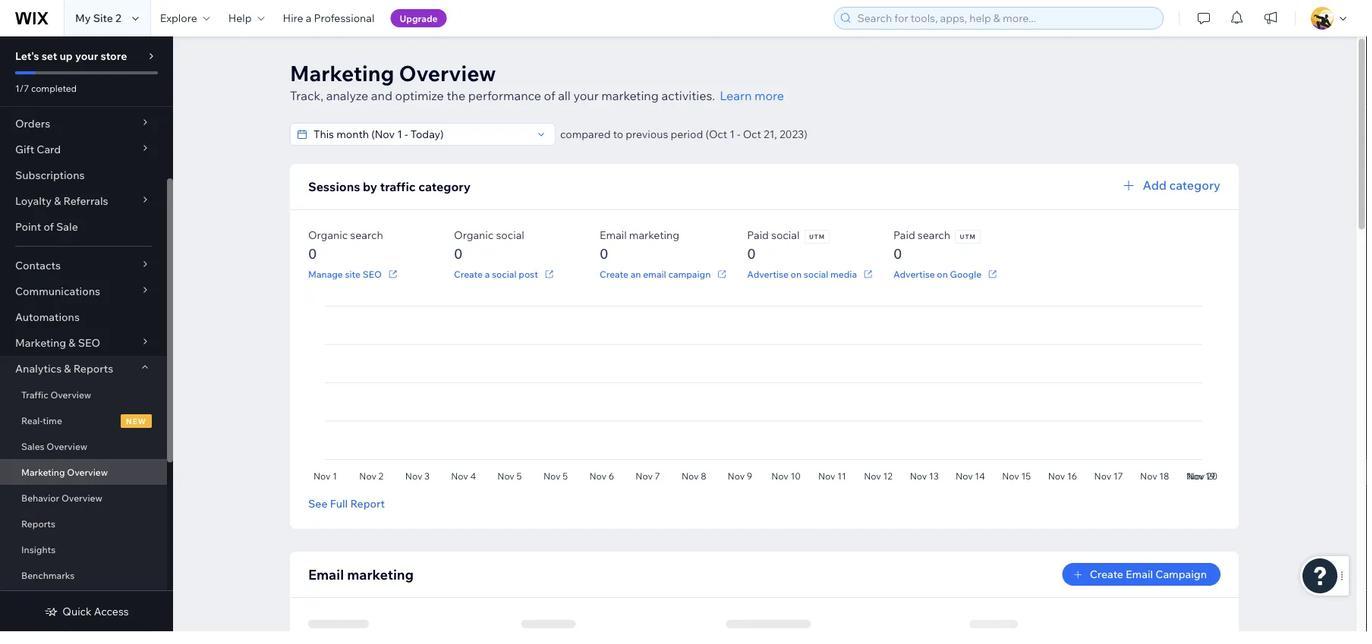 Task type: vqa. For each thing, say whether or not it's contained in the screenshot.


Task type: locate. For each thing, give the bounding box(es) containing it.
2 horizontal spatial email
[[1126, 568, 1154, 581]]

1 search from the left
[[350, 229, 383, 242]]

category right add
[[1170, 178, 1221, 193]]

reports down marketing & seo dropdown button
[[73, 362, 113, 376]]

communications
[[15, 285, 100, 298]]

paid up advertise on social media
[[748, 229, 769, 242]]

site
[[345, 268, 361, 280]]

1 vertical spatial &
[[69, 336, 76, 350]]

0 inside organic social 0
[[454, 245, 463, 262]]

organic up manage
[[308, 229, 348, 242]]

0 horizontal spatial search
[[350, 229, 383, 242]]

&
[[54, 194, 61, 208], [69, 336, 76, 350], [64, 362, 71, 376]]

paid up advertise on google
[[894, 229, 916, 242]]

2 search from the left
[[918, 229, 951, 242]]

1 vertical spatial of
[[44, 220, 54, 234]]

overview inside marketing overview track, analyze and optimize the performance of all your marketing activities. learn more
[[399, 60, 496, 86]]

subscriptions
[[15, 169, 85, 182]]

0 for organic search 0
[[308, 245, 317, 262]]

2 vertical spatial &
[[64, 362, 71, 376]]

reports inside popup button
[[73, 362, 113, 376]]

insights link
[[0, 537, 167, 563]]

overview for behavior overview
[[61, 492, 102, 504]]

learn
[[720, 88, 752, 103]]

loyalty & referrals button
[[0, 188, 167, 214]]

advertise on social media
[[748, 268, 857, 280]]

0 vertical spatial reports
[[73, 362, 113, 376]]

1 vertical spatial marketing
[[629, 229, 680, 242]]

search up the manage site seo link at the top
[[350, 229, 383, 242]]

organic for organic search 0
[[308, 229, 348, 242]]

a down organic social 0
[[485, 268, 490, 280]]

marketing
[[290, 60, 394, 86], [15, 336, 66, 350], [21, 467, 65, 478]]

None field
[[309, 124, 532, 145]]

0 horizontal spatial utm
[[809, 233, 826, 241]]

your
[[75, 49, 98, 63], [574, 88, 599, 103]]

& right loyalty
[[54, 194, 61, 208]]

marketing up 'behavior' on the left bottom
[[21, 467, 65, 478]]

marketing
[[602, 88, 659, 103], [629, 229, 680, 242], [347, 566, 414, 583]]

0 horizontal spatial organic
[[308, 229, 348, 242]]

compared
[[560, 128, 611, 141]]

0 horizontal spatial of
[[44, 220, 54, 234]]

1 horizontal spatial your
[[574, 88, 599, 103]]

of inside marketing overview track, analyze and optimize the performance of all your marketing activities. learn more
[[544, 88, 556, 103]]

& up analytics & reports
[[69, 336, 76, 350]]

marketing up email at top left
[[629, 229, 680, 242]]

quick access button
[[44, 605, 129, 619]]

& inside popup button
[[64, 362, 71, 376]]

create down organic social 0
[[454, 268, 483, 280]]

0 vertical spatial your
[[75, 49, 98, 63]]

0 horizontal spatial seo
[[78, 336, 100, 350]]

by
[[363, 179, 378, 194]]

behavior overview link
[[0, 485, 167, 511]]

create left an
[[600, 268, 629, 280]]

create inside create a social post link
[[454, 268, 483, 280]]

0 up manage
[[308, 245, 317, 262]]

campaign
[[1156, 568, 1208, 581]]

marketing up analytics
[[15, 336, 66, 350]]

search up advertise on google
[[918, 229, 951, 242]]

full
[[330, 497, 348, 511]]

overview for sales overview
[[47, 441, 87, 452]]

0 vertical spatial seo
[[363, 268, 382, 280]]

1 horizontal spatial seo
[[363, 268, 382, 280]]

point of sale
[[15, 220, 78, 234]]

overview up marketing overview
[[47, 441, 87, 452]]

2 advertise from the left
[[894, 268, 935, 280]]

reports up insights
[[21, 518, 55, 530]]

gift card
[[15, 143, 61, 156]]

overview
[[399, 60, 496, 86], [50, 389, 91, 401], [47, 441, 87, 452], [67, 467, 108, 478], [61, 492, 102, 504]]

overview up the on the left top of the page
[[399, 60, 496, 86]]

contacts button
[[0, 253, 167, 279]]

3 0 from the left
[[600, 245, 609, 262]]

0 vertical spatial marketing
[[602, 88, 659, 103]]

0
[[308, 245, 317, 262], [454, 245, 463, 262], [600, 245, 609, 262], [748, 245, 756, 262], [894, 245, 903, 262]]

marketing overview track, analyze and optimize the performance of all your marketing activities. learn more
[[290, 60, 785, 103]]

paid
[[748, 229, 769, 242], [894, 229, 916, 242]]

subscriptions link
[[0, 163, 167, 188]]

1 utm from the left
[[809, 233, 826, 241]]

seo down automations link
[[78, 336, 100, 350]]

& down marketing & seo
[[64, 362, 71, 376]]

all
[[558, 88, 571, 103]]

1 vertical spatial reports
[[21, 518, 55, 530]]

organic inside organic social 0
[[454, 229, 494, 242]]

overview down analytics & reports
[[50, 389, 91, 401]]

& for loyalty
[[54, 194, 61, 208]]

category right traffic
[[419, 179, 471, 194]]

0 inside organic search 0
[[308, 245, 317, 262]]

create inside create an email campaign link
[[600, 268, 629, 280]]

category
[[1170, 178, 1221, 193], [419, 179, 471, 194]]

manage site seo
[[308, 268, 382, 280]]

on left google
[[937, 268, 948, 280]]

email
[[600, 229, 627, 242], [308, 566, 344, 583], [1126, 568, 1154, 581]]

your right all in the left top of the page
[[574, 88, 599, 103]]

create inside create email campaign button
[[1090, 568, 1124, 581]]

marketing inside marketing overview track, analyze and optimize the performance of all your marketing activities. learn more
[[290, 60, 394, 86]]

email inside email marketing 0
[[600, 229, 627, 242]]

search for organic search 0
[[350, 229, 383, 242]]

email down see
[[308, 566, 344, 583]]

1 horizontal spatial paid
[[894, 229, 916, 242]]

2 vertical spatial marketing
[[347, 566, 414, 583]]

1 horizontal spatial advertise
[[894, 268, 935, 280]]

marketing overview
[[21, 467, 108, 478]]

1 horizontal spatial on
[[937, 268, 948, 280]]

loyalty & referrals
[[15, 194, 108, 208]]

0 horizontal spatial create
[[454, 268, 483, 280]]

advertise for social
[[748, 268, 789, 280]]

0 down paid search on the top right
[[894, 245, 903, 262]]

1 horizontal spatial utm
[[960, 233, 976, 241]]

automations link
[[0, 305, 167, 330]]

1 vertical spatial your
[[574, 88, 599, 103]]

1 horizontal spatial reports
[[73, 362, 113, 376]]

1 vertical spatial a
[[485, 268, 490, 280]]

traffic
[[380, 179, 416, 194]]

of left all in the left top of the page
[[544, 88, 556, 103]]

1 horizontal spatial search
[[918, 229, 951, 242]]

social left the "post"
[[492, 268, 517, 280]]

a right hire
[[306, 11, 312, 25]]

marketing inside email marketing 0
[[629, 229, 680, 242]]

organic inside organic search 0
[[308, 229, 348, 242]]

marketing for marketing overview track, analyze and optimize the performance of all your marketing activities. learn more
[[290, 60, 394, 86]]

2 paid from the left
[[894, 229, 916, 242]]

email inside button
[[1126, 568, 1154, 581]]

2 on from the left
[[937, 268, 948, 280]]

0 horizontal spatial on
[[791, 268, 802, 280]]

manage site seo link
[[308, 267, 400, 281]]

0 up create a social post
[[454, 245, 463, 262]]

1 horizontal spatial organic
[[454, 229, 494, 242]]

overview up behavior overview link
[[67, 467, 108, 478]]

email up "create an email campaign"
[[600, 229, 627, 242]]

1 horizontal spatial a
[[485, 268, 490, 280]]

2 utm from the left
[[960, 233, 976, 241]]

create a social post link
[[454, 267, 557, 281]]

of left sale
[[44, 220, 54, 234]]

1 horizontal spatial category
[[1170, 178, 1221, 193]]

0 vertical spatial marketing
[[290, 60, 394, 86]]

on down paid social
[[791, 268, 802, 280]]

1 advertise from the left
[[748, 268, 789, 280]]

media
[[831, 268, 857, 280]]

advertise down paid social
[[748, 268, 789, 280]]

traffic
[[21, 389, 48, 401]]

social up create a social post link
[[496, 229, 525, 242]]

0 horizontal spatial your
[[75, 49, 98, 63]]

the
[[447, 88, 466, 103]]

2 horizontal spatial create
[[1090, 568, 1124, 581]]

0 up "create an email campaign"
[[600, 245, 609, 262]]

0 down paid social
[[748, 245, 756, 262]]

seo
[[363, 268, 382, 280], [78, 336, 100, 350]]

1 horizontal spatial create
[[600, 268, 629, 280]]

analytics & reports button
[[0, 356, 167, 382]]

up
[[60, 49, 73, 63]]

1 0 from the left
[[308, 245, 317, 262]]

overview for traffic overview
[[50, 389, 91, 401]]

marketing & seo button
[[0, 330, 167, 356]]

marketing inside dropdown button
[[15, 336, 66, 350]]

upgrade
[[400, 13, 438, 24]]

behavior
[[21, 492, 59, 504]]

0 horizontal spatial a
[[306, 11, 312, 25]]

utm
[[809, 233, 826, 241], [960, 233, 976, 241]]

paid for paid social
[[748, 229, 769, 242]]

period
[[671, 128, 703, 141]]

sale
[[56, 220, 78, 234]]

create left campaign on the right bottom of the page
[[1090, 568, 1124, 581]]

2 organic from the left
[[454, 229, 494, 242]]

1 vertical spatial seo
[[78, 336, 100, 350]]

overview down marketing overview link
[[61, 492, 102, 504]]

0 horizontal spatial email
[[308, 566, 344, 583]]

1 horizontal spatial email
[[600, 229, 627, 242]]

search
[[350, 229, 383, 242], [918, 229, 951, 242]]

email left campaign on the right bottom of the page
[[1126, 568, 1154, 581]]

utm up advertise on social media link
[[809, 233, 826, 241]]

seo right site
[[363, 268, 382, 280]]

0 vertical spatial of
[[544, 88, 556, 103]]

2 0 from the left
[[454, 245, 463, 262]]

0 vertical spatial &
[[54, 194, 61, 208]]

a
[[306, 11, 312, 25], [485, 268, 490, 280]]

0 vertical spatial a
[[306, 11, 312, 25]]

social
[[496, 229, 525, 242], [772, 229, 800, 242], [492, 268, 517, 280], [804, 268, 829, 280]]

1 paid from the left
[[748, 229, 769, 242]]

quick
[[63, 605, 92, 619]]

marketing up analyze
[[290, 60, 394, 86]]

paid social
[[748, 229, 800, 242]]

& for analytics
[[64, 362, 71, 376]]

search inside organic search 0
[[350, 229, 383, 242]]

1 horizontal spatial of
[[544, 88, 556, 103]]

Search for tools, apps, help & more... field
[[853, 8, 1159, 29]]

learn more link
[[720, 87, 785, 105]]

seo inside dropdown button
[[78, 336, 100, 350]]

marketing up to on the left top of the page
[[602, 88, 659, 103]]

utm up google
[[960, 233, 976, 241]]

a for professional
[[306, 11, 312, 25]]

add category button
[[1121, 176, 1221, 194]]

completed
[[31, 82, 77, 94]]

1 on from the left
[[791, 268, 802, 280]]

advertise on google
[[894, 268, 982, 280]]

0 horizontal spatial paid
[[748, 229, 769, 242]]

track,
[[290, 88, 324, 103]]

2 vertical spatial marketing
[[21, 467, 65, 478]]

hire a professional link
[[274, 0, 384, 36]]

paid for paid search
[[894, 229, 916, 242]]

let's set up your store
[[15, 49, 127, 63]]

help
[[228, 11, 252, 25]]

marketing overview link
[[0, 459, 167, 485]]

on
[[791, 268, 802, 280], [937, 268, 948, 280]]

(oct
[[706, 128, 728, 141]]

0 inside email marketing 0
[[600, 245, 609, 262]]

organic
[[308, 229, 348, 242], [454, 229, 494, 242]]

your right up
[[75, 49, 98, 63]]

real-time
[[21, 415, 62, 426]]

organic up create a social post
[[454, 229, 494, 242]]

0 horizontal spatial advertise
[[748, 268, 789, 280]]

new
[[126, 416, 147, 426]]

advertise on google link
[[894, 267, 1000, 281]]

advertise down paid search on the top right
[[894, 268, 935, 280]]

activities.
[[662, 88, 716, 103]]

orders button
[[0, 111, 167, 137]]

social up advertise on social media
[[772, 229, 800, 242]]

marketing down report
[[347, 566, 414, 583]]

1 organic from the left
[[308, 229, 348, 242]]

1 vertical spatial marketing
[[15, 336, 66, 350]]

of
[[544, 88, 556, 103], [44, 220, 54, 234]]



Task type: describe. For each thing, give the bounding box(es) containing it.
point of sale link
[[0, 214, 167, 240]]

point
[[15, 220, 41, 234]]

site
[[93, 11, 113, 25]]

email marketing
[[308, 566, 414, 583]]

4 0 from the left
[[748, 245, 756, 262]]

marketing for marketing & seo
[[15, 336, 66, 350]]

traffic overview
[[21, 389, 91, 401]]

analytics
[[15, 362, 62, 376]]

communications button
[[0, 279, 167, 305]]

time
[[43, 415, 62, 426]]

and
[[371, 88, 393, 103]]

a for social
[[485, 268, 490, 280]]

set
[[42, 49, 57, 63]]

1/7
[[15, 82, 29, 94]]

analytics & reports
[[15, 362, 113, 376]]

quick access
[[63, 605, 129, 619]]

marketing for email marketing 0
[[629, 229, 680, 242]]

overview for marketing overview
[[67, 467, 108, 478]]

gift
[[15, 143, 34, 156]]

sales overview link
[[0, 434, 167, 459]]

21,
[[764, 128, 777, 141]]

2
[[115, 11, 121, 25]]

compared to previous period (oct 1 - oct 21, 2023)
[[560, 128, 808, 141]]

organic for organic social 0
[[454, 229, 494, 242]]

help button
[[219, 0, 274, 36]]

sidebar element
[[0, 36, 173, 633]]

sales overview
[[21, 441, 87, 452]]

more
[[755, 88, 785, 103]]

contacts
[[15, 259, 61, 272]]

create for email marketing 0
[[600, 268, 629, 280]]

sessions
[[308, 179, 360, 194]]

performance
[[468, 88, 542, 103]]

email marketing 0
[[600, 229, 680, 262]]

previous
[[626, 128, 669, 141]]

5 0 from the left
[[894, 245, 903, 262]]

an
[[631, 268, 641, 280]]

hire a professional
[[283, 11, 375, 25]]

access
[[94, 605, 129, 619]]

my
[[75, 11, 91, 25]]

orders
[[15, 117, 50, 130]]

create for organic social 0
[[454, 268, 483, 280]]

let's
[[15, 49, 39, 63]]

campaign
[[669, 268, 711, 280]]

marketing inside marketing overview track, analyze and optimize the performance of all your marketing activities. learn more
[[602, 88, 659, 103]]

utm for paid social
[[809, 233, 826, 241]]

analyze
[[326, 88, 369, 103]]

your inside sidebar "element"
[[75, 49, 98, 63]]

automations
[[15, 311, 80, 324]]

advertise for search
[[894, 268, 935, 280]]

email for email marketing
[[308, 566, 344, 583]]

email for email marketing 0
[[600, 229, 627, 242]]

category inside button
[[1170, 178, 1221, 193]]

see
[[308, 497, 328, 511]]

& for marketing
[[69, 336, 76, 350]]

overview for marketing overview track, analyze and optimize the performance of all your marketing activities. learn more
[[399, 60, 496, 86]]

create email campaign button
[[1063, 564, 1221, 586]]

1
[[730, 128, 735, 141]]

of inside 'point of sale' link
[[44, 220, 54, 234]]

benchmarks link
[[0, 563, 167, 589]]

0 for email marketing 0
[[600, 245, 609, 262]]

social left media
[[804, 268, 829, 280]]

oct
[[743, 128, 762, 141]]

paid search
[[894, 229, 951, 242]]

utm for paid search
[[960, 233, 976, 241]]

google
[[950, 268, 982, 280]]

traffic overview link
[[0, 382, 167, 408]]

reports link
[[0, 511, 167, 537]]

professional
[[314, 11, 375, 25]]

2023)
[[780, 128, 808, 141]]

0 horizontal spatial reports
[[21, 518, 55, 530]]

seo for marketing & seo
[[78, 336, 100, 350]]

on for paid social
[[791, 268, 802, 280]]

to
[[613, 128, 624, 141]]

insights
[[21, 544, 56, 556]]

-
[[737, 128, 741, 141]]

0 for organic social 0
[[454, 245, 463, 262]]

sales
[[21, 441, 45, 452]]

seo for manage site seo
[[363, 268, 382, 280]]

marketing for email marketing
[[347, 566, 414, 583]]

0 horizontal spatial category
[[419, 179, 471, 194]]

add category
[[1143, 178, 1221, 193]]

organic social 0
[[454, 229, 525, 262]]

create a social post
[[454, 268, 538, 280]]

on for paid search
[[937, 268, 948, 280]]

gift card button
[[0, 137, 167, 163]]

organic search 0
[[308, 229, 383, 262]]

post
[[519, 268, 538, 280]]

store
[[101, 49, 127, 63]]

benchmarks
[[21, 570, 75, 581]]

search for paid search
[[918, 229, 951, 242]]

manage
[[308, 268, 343, 280]]

1/7 completed
[[15, 82, 77, 94]]

explore
[[160, 11, 197, 25]]

upgrade button
[[391, 9, 447, 27]]

create an email campaign
[[600, 268, 711, 280]]

real-
[[21, 415, 43, 426]]

social inside organic social 0
[[496, 229, 525, 242]]

marketing & seo
[[15, 336, 100, 350]]

loyalty
[[15, 194, 52, 208]]

referrals
[[63, 194, 108, 208]]

see full report
[[308, 497, 385, 511]]

behavior overview
[[21, 492, 102, 504]]

marketing for marketing overview
[[21, 467, 65, 478]]

your inside marketing overview track, analyze and optimize the performance of all your marketing activities. learn more
[[574, 88, 599, 103]]

create an email campaign link
[[600, 267, 729, 281]]

add
[[1143, 178, 1167, 193]]

report
[[350, 497, 385, 511]]



